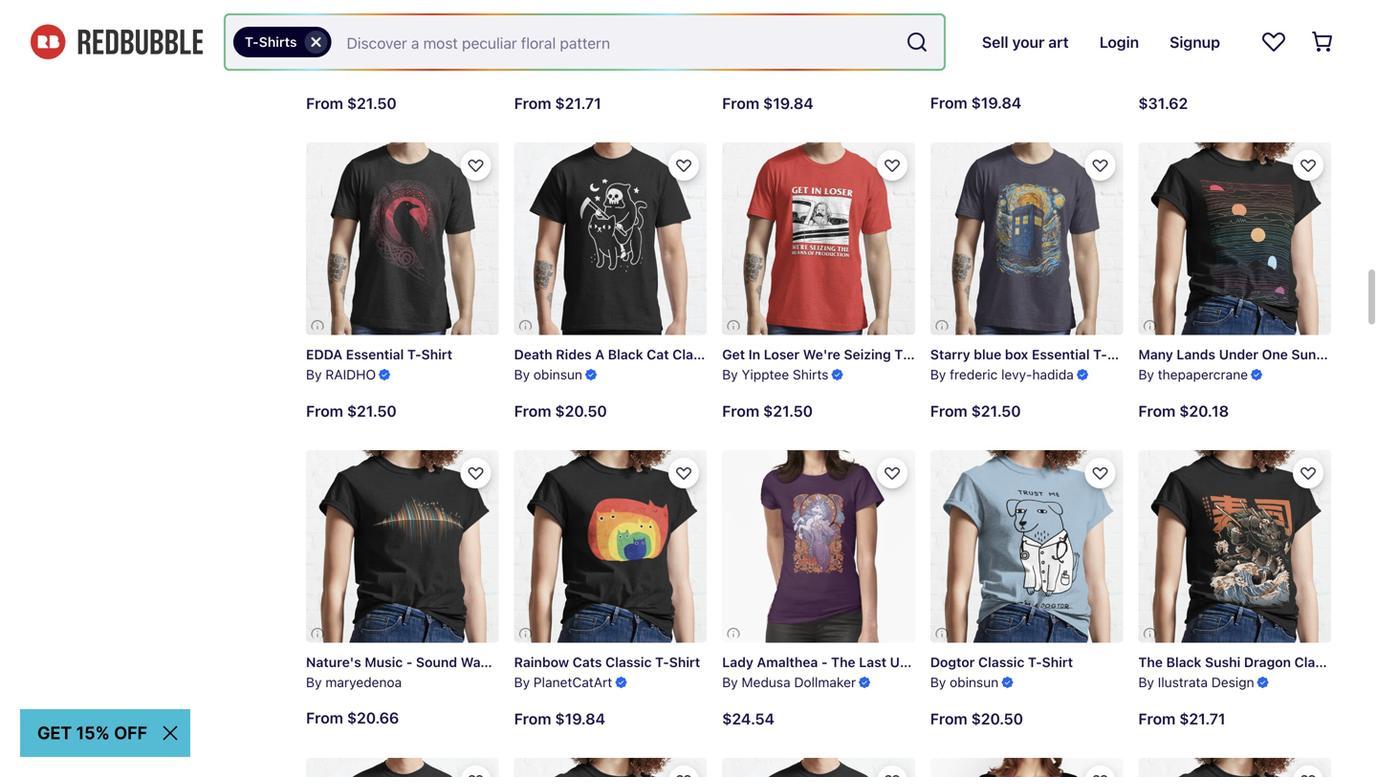 Task type: describe. For each thing, give the bounding box(es) containing it.
edda essential t-shirt
[[306, 347, 452, 363]]

$21.50 for steven
[[347, 94, 397, 112]]

$21.71 for attack
[[555, 94, 601, 112]]

by for lady amalthea - the last unicorn fitted t-shirt
[[722, 675, 738, 690]]

from $21.71 for black
[[1138, 710, 1226, 728]]

from $20.50 for classic
[[930, 710, 1023, 728]]

from $21.50 for frederic
[[930, 402, 1021, 420]]

by thepapercrane
[[1138, 367, 1248, 383]]

learn
[[306, 39, 342, 55]]

the black sushi dragon classic t-shi
[[1138, 655, 1377, 670]]

rhodes
[[371, 59, 418, 75]]

raidho
[[325, 367, 376, 382]]

attack
[[573, 39, 615, 55]]

$21.50 for raidho
[[347, 402, 397, 420]]

y2k
[[1138, 39, 1165, 55]]

by medusa dollmaker
[[722, 675, 856, 690]]

edda
[[306, 347, 343, 363]]

$19.84 for book dinosaurs 01 classic t-shirt
[[763, 94, 813, 112]]

redbubble logo image
[[31, 25, 203, 60]]

many lands under one sun classic t-shirt image
[[1138, 143, 1331, 335]]

$20.50 for rides
[[555, 402, 607, 420]]

y2k girl premium t-shirt
[[1138, 39, 1300, 55]]

- for music
[[406, 655, 413, 670]]

from $20.50 for rides
[[514, 402, 607, 420]]

starry
[[930, 347, 970, 363]]

death
[[514, 347, 552, 363]]

from $21.50 for yipptee
[[722, 402, 813, 420]]

unicorn
[[890, 655, 941, 670]]

nature's
[[306, 655, 361, 670]]

blue
[[974, 347, 1002, 363]]

dogtor classic t-shirt
[[930, 655, 1073, 670]]

sun
[[1291, 347, 1316, 363]]

from $19.84 for book dinosaurs 01 classic t-shirt
[[722, 94, 813, 112]]

from for takoyaki attack classic t-shirt
[[514, 94, 551, 112]]

rainbow cats  classic t-shirt image
[[514, 450, 707, 643]]

box
[[1005, 347, 1028, 363]]

by planetcatart
[[514, 675, 612, 690]]

ilustrata for attack
[[534, 59, 584, 75]]

from $20.18
[[1138, 402, 1229, 420]]

by ilustrata design for attack
[[514, 59, 630, 75]]

rainbow cats  classic t-shirt
[[514, 655, 700, 670]]

levy-
[[1001, 367, 1032, 383]]

2 horizontal spatial from $19.84
[[930, 94, 1022, 112]]

t- inside nature's music - sound wave classic t-shirt by maryedenoa
[[548, 655, 562, 670]]

by for takoyaki attack classic t-shirt
[[514, 59, 530, 75]]

design for sushi
[[1211, 675, 1254, 690]]

sound
[[416, 655, 457, 670]]

dragon
[[1244, 655, 1291, 670]]

nature's music - sound wave classic t-shirt by maryedenoa
[[306, 655, 593, 690]]

takoyaki
[[514, 39, 570, 55]]

music
[[365, 655, 403, 670]]

starry blue box essential t-shirt image
[[930, 143, 1123, 335]]

T-Shirts field
[[226, 15, 944, 69]]

shirt inside nature's music - sound wave classic t-shirt by maryedenoa
[[562, 655, 593, 670]]

medusa
[[742, 675, 791, 690]]

by for rainbow cats  classic t-shirt
[[514, 675, 530, 690]]

by bonniepangart
[[722, 59, 831, 75]]

from $21.50 for steven
[[306, 94, 397, 112]]

dinosaurs
[[764, 39, 844, 55]]

from for book dinosaurs 01 classic t-shirt
[[722, 94, 759, 112]]

classic right dogtor
[[978, 655, 1025, 670]]

$24.54
[[722, 710, 775, 728]]

from for dogtor classic t-shirt
[[930, 710, 967, 728]]

lands
[[1177, 347, 1216, 363]]

maryedenoa
[[325, 675, 402, 690]]

death rides a black cat classic t-shirt
[[514, 347, 767, 363]]

$20.50 for classic
[[971, 710, 1023, 728]]

under
[[1219, 347, 1258, 363]]

sushi
[[1205, 655, 1241, 670]]

cat
[[647, 347, 669, 363]]

classic right 01
[[866, 39, 912, 55]]

t-shirts button
[[233, 27, 331, 57]]

takoyaki attack classic t-shirt
[[514, 39, 714, 55]]

from $20.66
[[306, 709, 399, 727]]

design for classic
[[587, 59, 630, 75]]

classic inside nature's music - sound wave classic t-shirt by maryedenoa
[[499, 655, 545, 670]]

by yipptee shirts
[[722, 367, 829, 383]]

$20.66
[[347, 709, 399, 727]]

by raidho
[[306, 367, 376, 382]]

by inside nature's music - sound wave classic t-shirt by maryedenoa
[[306, 675, 322, 690]]

thepapercrane
[[1158, 367, 1248, 383]]

01
[[847, 39, 862, 55]]

a
[[595, 347, 604, 363]]

fitted
[[944, 655, 982, 670]]

many
[[1138, 347, 1173, 363]]



Task type: locate. For each thing, give the bounding box(es) containing it.
by steven rhodes
[[306, 59, 418, 75]]

by obinsun down death
[[514, 367, 582, 383]]

0 horizontal spatial from $19.84
[[514, 710, 605, 728]]

the left sushi
[[1138, 655, 1163, 670]]

- inside nature's music - sound wave classic t-shirt by maryedenoa
[[406, 655, 413, 670]]

from $19.84
[[930, 94, 1022, 112], [722, 94, 813, 112], [514, 710, 605, 728]]

obinsun
[[534, 367, 582, 383], [950, 675, 999, 690]]

$21.71 down sushi
[[1179, 710, 1226, 728]]

1 horizontal spatial design
[[1211, 675, 1254, 690]]

1 horizontal spatial from $20.50
[[930, 710, 1023, 728]]

$31.62
[[1138, 94, 1188, 112]]

steven
[[325, 59, 368, 75]]

from $20.50 down rides
[[514, 402, 607, 420]]

$20.50
[[555, 402, 607, 420], [971, 710, 1023, 728]]

starry blue box essential t-shirt
[[930, 347, 1138, 363]]

t-shirts
[[245, 34, 297, 50]]

frederic
[[950, 367, 998, 383]]

- for amalthea
[[821, 655, 828, 670]]

by for death rides a black cat classic t-shirt
[[514, 367, 530, 383]]

design down sushi
[[1211, 675, 1254, 690]]

dogtor
[[930, 655, 975, 670]]

0 horizontal spatial shirts
[[259, 34, 297, 50]]

1 horizontal spatial -
[[821, 655, 828, 670]]

by obinsun for death
[[514, 367, 582, 383]]

1 horizontal spatial essential
[[1032, 347, 1090, 363]]

$19.84 down bonniepangart
[[763, 94, 813, 112]]

obinsun down fitted
[[950, 675, 999, 690]]

0 horizontal spatial from $20.50
[[514, 402, 607, 420]]

essential up hadida
[[1032, 347, 1090, 363]]

yipptee
[[742, 367, 789, 383]]

lady amalthea - the last unicorn fitted t-shirt
[[722, 655, 1030, 670]]

classic right cats
[[605, 655, 652, 670]]

1 horizontal spatial $19.84
[[763, 94, 813, 112]]

0 vertical spatial obinsun
[[534, 367, 582, 383]]

from for the black sushi dragon classic t-shi
[[1138, 710, 1176, 728]]

classic right sun
[[1320, 347, 1366, 363]]

get in loser we're seizing the means of production essential t-shirt image
[[722, 143, 915, 335]]

0 horizontal spatial obinsun
[[534, 367, 582, 383]]

shirts inside button
[[259, 34, 297, 50]]

rainbow
[[514, 655, 569, 670]]

by for book dinosaurs 01 classic t-shirt
[[722, 59, 738, 75]]

by dgavisuals
[[930, 59, 1015, 75]]

0 vertical spatial $21.71
[[555, 94, 601, 112]]

shi
[[1358, 655, 1377, 670]]

1 horizontal spatial $20.50
[[971, 710, 1023, 728]]

0 horizontal spatial from $21.71
[[514, 94, 601, 112]]

1 vertical spatial obinsun
[[950, 675, 999, 690]]

1 horizontal spatial the
[[1138, 655, 1163, 670]]

-
[[406, 655, 413, 670], [821, 655, 828, 670]]

0 horizontal spatial -
[[406, 655, 413, 670]]

from $19.84 down by bonniepangart at top
[[722, 94, 813, 112]]

the black sushi dragon classic t-shirt image
[[1138, 450, 1331, 643]]

0 horizontal spatial essential
[[346, 347, 404, 363]]

by obinsun
[[514, 367, 582, 383], [930, 675, 999, 690]]

$21.50 down the by yipptee shirts
[[763, 402, 813, 420]]

$21.71 down attack
[[555, 94, 601, 112]]

from $21.71 down sushi
[[1138, 710, 1226, 728]]

by for the black sushi dragon classic t-shi
[[1138, 675, 1154, 690]]

cats
[[573, 655, 602, 670]]

amalthea
[[757, 655, 818, 670]]

by for many lands under one sun classic t-
[[1138, 367, 1154, 383]]

about
[[346, 39, 385, 55]]

from $21.50
[[306, 94, 397, 112], [306, 402, 397, 420], [722, 402, 813, 420], [930, 402, 1021, 420]]

ilustrata for black
[[1158, 675, 1208, 690]]

1 vertical spatial from $20.50
[[930, 710, 1023, 728]]

black
[[608, 347, 643, 363], [1166, 655, 1202, 670]]

book dinosaurs 01 classic t-shirt image
[[722, 0, 915, 28]]

1 horizontal spatial from $19.84
[[722, 94, 813, 112]]

from for starry blue box essential t-shirt
[[930, 402, 967, 420]]

book dinosaurs 01 classic t-shirt
[[722, 39, 960, 55]]

$21.71 for black
[[1179, 710, 1226, 728]]

edda essential t-shirt image
[[306, 143, 499, 335]]

$19.84
[[971, 94, 1022, 112], [763, 94, 813, 112], [555, 710, 605, 728]]

the up dollmaker
[[831, 655, 856, 670]]

wave
[[461, 655, 495, 670]]

essential up raidho
[[346, 347, 404, 363]]

lady
[[722, 655, 753, 670]]

obinsun for rides
[[534, 367, 582, 383]]

by for learn about recycling classic t-shirt
[[306, 59, 322, 75]]

from
[[930, 94, 967, 112], [306, 94, 343, 112], [514, 94, 551, 112], [722, 94, 759, 112], [306, 402, 343, 420], [514, 402, 551, 420], [722, 402, 759, 420], [930, 402, 967, 420], [1138, 402, 1176, 420], [306, 709, 343, 727], [514, 710, 551, 728], [930, 710, 967, 728], [1138, 710, 1176, 728]]

0 vertical spatial by obinsun
[[514, 367, 582, 383]]

0 vertical spatial from $20.50
[[514, 402, 607, 420]]

from for learn about recycling classic t-shirt
[[306, 94, 343, 112]]

1 horizontal spatial from $21.71
[[1138, 710, 1226, 728]]

by ilustrata design
[[514, 59, 630, 75], [1138, 675, 1254, 690]]

1 essential from the left
[[346, 347, 404, 363]]

from for rainbow cats  classic t-shirt
[[514, 710, 551, 728]]

1 vertical spatial by obinsun
[[930, 675, 999, 690]]

from $20.50
[[514, 402, 607, 420], [930, 710, 1023, 728]]

shirts
[[259, 34, 297, 50], [793, 367, 829, 383]]

from for many lands under one sun classic t-
[[1138, 402, 1176, 420]]

0 horizontal spatial $20.50
[[555, 402, 607, 420]]

from $21.71 down the "takoyaki" at the left of page
[[514, 94, 601, 112]]

from $19.84 down the by dgavisuals
[[930, 94, 1022, 112]]

ilustrata
[[534, 59, 584, 75], [1158, 675, 1208, 690]]

$21.50 down by steven rhodes
[[347, 94, 397, 112]]

dollmaker
[[794, 675, 856, 690]]

0 horizontal spatial by ilustrata design
[[514, 59, 630, 75]]

$21.50 for frederic
[[971, 402, 1021, 420]]

from $21.50 for raidho
[[306, 402, 397, 420]]

from $19.84 for rainbow cats  classic t-shirt
[[514, 710, 605, 728]]

1 vertical spatial $21.71
[[1179, 710, 1226, 728]]

from $21.50 down frederic
[[930, 402, 1021, 420]]

0 horizontal spatial the
[[831, 655, 856, 670]]

obinsun for classic
[[950, 675, 999, 690]]

dogtor classic t-shirt image
[[930, 450, 1123, 643]]

1 - from the left
[[406, 655, 413, 670]]

bonniepangart
[[742, 59, 831, 75]]

nature's music - sound wave classic t-shirt image
[[306, 450, 499, 643]]

hadida
[[1032, 367, 1074, 383]]

1 horizontal spatial ilustrata
[[1158, 675, 1208, 690]]

0 vertical spatial ilustrata
[[534, 59, 584, 75]]

$21.50 down by frederic levy-hadida
[[971, 402, 1021, 420]]

from $21.50 down steven
[[306, 94, 397, 112]]

by ilustrata design down attack
[[514, 59, 630, 75]]

by ilustrata design down sushi
[[1138, 675, 1254, 690]]

2 - from the left
[[821, 655, 828, 670]]

- up dollmaker
[[821, 655, 828, 670]]

from for edda essential t-shirt
[[306, 402, 343, 420]]

by for edda essential t-shirt
[[306, 367, 322, 382]]

classic left shi
[[1294, 655, 1341, 670]]

by ilustrata design for black
[[1138, 675, 1254, 690]]

1 vertical spatial from $21.71
[[1138, 710, 1226, 728]]

$21.50 for yipptee
[[763, 402, 813, 420]]

1 horizontal spatial by obinsun
[[930, 675, 999, 690]]

lady amalthea - the last unicorn fitted t-shirt image
[[722, 450, 915, 643]]

0 vertical spatial from $21.71
[[514, 94, 601, 112]]

girl
[[1168, 39, 1191, 55]]

by frederic levy-hadida
[[930, 367, 1074, 383]]

0 horizontal spatial $19.84
[[555, 710, 605, 728]]

classic right wave
[[499, 655, 545, 670]]

ilustrata down sushi
[[1158, 675, 1208, 690]]

from for death rides a black cat classic t-shirt
[[514, 402, 551, 420]]

$21.50 down raidho
[[347, 402, 397, 420]]

death rides a black cat classic t-shirt image
[[514, 143, 707, 335]]

$19.84 for rainbow cats  classic t-shirt
[[555, 710, 605, 728]]

from $21.50 down yipptee
[[722, 402, 813, 420]]

0 vertical spatial shirts
[[259, 34, 297, 50]]

1 vertical spatial ilustrata
[[1158, 675, 1208, 690]]

$21.50
[[347, 94, 397, 112], [347, 402, 397, 420], [763, 402, 813, 420], [971, 402, 1021, 420]]

from $20.50 down fitted
[[930, 710, 1023, 728]]

learn about recycling classic t-shirt
[[306, 39, 549, 55]]

0 horizontal spatial ilustrata
[[534, 59, 584, 75]]

rides
[[556, 347, 592, 363]]

1 vertical spatial by ilustrata design
[[1138, 675, 1254, 690]]

from $21.71
[[514, 94, 601, 112], [1138, 710, 1226, 728]]

2 the from the left
[[1138, 655, 1163, 670]]

$20.50 down "dogtor classic t-shirt"
[[971, 710, 1023, 728]]

last
[[859, 655, 887, 670]]

0 horizontal spatial design
[[587, 59, 630, 75]]

0 vertical spatial design
[[587, 59, 630, 75]]

by for starry blue box essential t-shirt
[[930, 367, 946, 383]]

shirt
[[518, 39, 549, 55], [683, 39, 714, 55], [929, 39, 960, 55], [1269, 39, 1300, 55], [421, 347, 452, 363], [736, 347, 767, 363], [1107, 347, 1138, 363], [562, 655, 593, 670], [669, 655, 700, 670], [999, 655, 1030, 670], [1042, 655, 1073, 670]]

shirts left learn
[[259, 34, 297, 50]]

1 horizontal spatial shirts
[[793, 367, 829, 383]]

classic right cat
[[672, 347, 719, 363]]

planetcatart
[[534, 675, 612, 690]]

design
[[587, 59, 630, 75], [1211, 675, 1254, 690]]

black left sushi
[[1166, 655, 1202, 670]]

$19.84 down the dgavisuals
[[971, 94, 1022, 112]]

design down takoyaki attack classic t-shirt
[[587, 59, 630, 75]]

from $21.71 for attack
[[514, 94, 601, 112]]

essential
[[346, 347, 404, 363], [1032, 347, 1090, 363]]

1 the from the left
[[831, 655, 856, 670]]

from $19.84 down by planetcatart
[[514, 710, 605, 728]]

2 horizontal spatial $19.84
[[971, 94, 1022, 112]]

$20.50 down rides
[[555, 402, 607, 420]]

classic right attack
[[619, 39, 665, 55]]

0 vertical spatial $20.50
[[555, 402, 607, 420]]

from $21.50 down raidho
[[306, 402, 397, 420]]

1 horizontal spatial obinsun
[[950, 675, 999, 690]]

0 horizontal spatial black
[[608, 347, 643, 363]]

obinsun down rides
[[534, 367, 582, 383]]

t-
[[245, 34, 259, 50], [504, 39, 518, 55], [669, 39, 683, 55], [915, 39, 929, 55], [1255, 39, 1269, 55], [407, 347, 421, 363], [722, 347, 736, 363], [1093, 347, 1107, 363], [1369, 347, 1377, 363], [548, 655, 562, 670], [655, 655, 669, 670], [985, 655, 999, 670], [1028, 655, 1042, 670], [1344, 655, 1358, 670]]

- right music
[[406, 655, 413, 670]]

1 vertical spatial $20.50
[[971, 710, 1023, 728]]

$20.18
[[1179, 402, 1229, 420]]

black right the a on the left
[[608, 347, 643, 363]]

0 vertical spatial black
[[608, 347, 643, 363]]

by obinsun for dogtor
[[930, 675, 999, 690]]

by
[[306, 59, 322, 75], [514, 59, 530, 75], [722, 59, 738, 75], [930, 59, 946, 75], [306, 367, 322, 382], [514, 367, 530, 383], [722, 367, 738, 383], [930, 367, 946, 383], [1138, 367, 1154, 383], [306, 675, 322, 690], [514, 675, 530, 690], [722, 675, 738, 690], [930, 675, 946, 690], [1138, 675, 1154, 690]]

2 essential from the left
[[1032, 347, 1090, 363]]

1 horizontal spatial black
[[1166, 655, 1202, 670]]

t- inside button
[[245, 34, 259, 50]]

classic
[[454, 39, 500, 55], [619, 39, 665, 55], [866, 39, 912, 55], [672, 347, 719, 363], [1320, 347, 1366, 363], [499, 655, 545, 670], [605, 655, 652, 670], [978, 655, 1025, 670], [1294, 655, 1341, 670]]

0 horizontal spatial by obinsun
[[514, 367, 582, 383]]

shirts right yipptee
[[793, 367, 829, 383]]

0 horizontal spatial $21.71
[[555, 94, 601, 112]]

1 vertical spatial shirts
[[793, 367, 829, 383]]

dgavisuals
[[950, 59, 1015, 75]]

by for dogtor classic t-shirt
[[930, 675, 946, 690]]

0 vertical spatial by ilustrata design
[[514, 59, 630, 75]]

1 horizontal spatial by ilustrata design
[[1138, 675, 1254, 690]]

book
[[722, 39, 761, 55]]

Search term search field
[[331, 15, 898, 69]]

$19.84 down planetcatart
[[555, 710, 605, 728]]

recycling
[[388, 39, 450, 55]]

1 horizontal spatial $21.71
[[1179, 710, 1226, 728]]

1 vertical spatial design
[[1211, 675, 1254, 690]]

many lands under one sun classic t-
[[1138, 347, 1377, 363]]

by obinsun down fitted
[[930, 675, 999, 690]]

classic right recycling
[[454, 39, 500, 55]]

premium
[[1194, 39, 1251, 55]]

ilustrata down the "takoyaki" at the left of page
[[534, 59, 584, 75]]

1 vertical spatial black
[[1166, 655, 1202, 670]]

$21.71
[[555, 94, 601, 112], [1179, 710, 1226, 728]]

one
[[1262, 347, 1288, 363]]



Task type: vqa. For each thing, say whether or not it's contained in the screenshot.
the left FROM $19.84
yes



